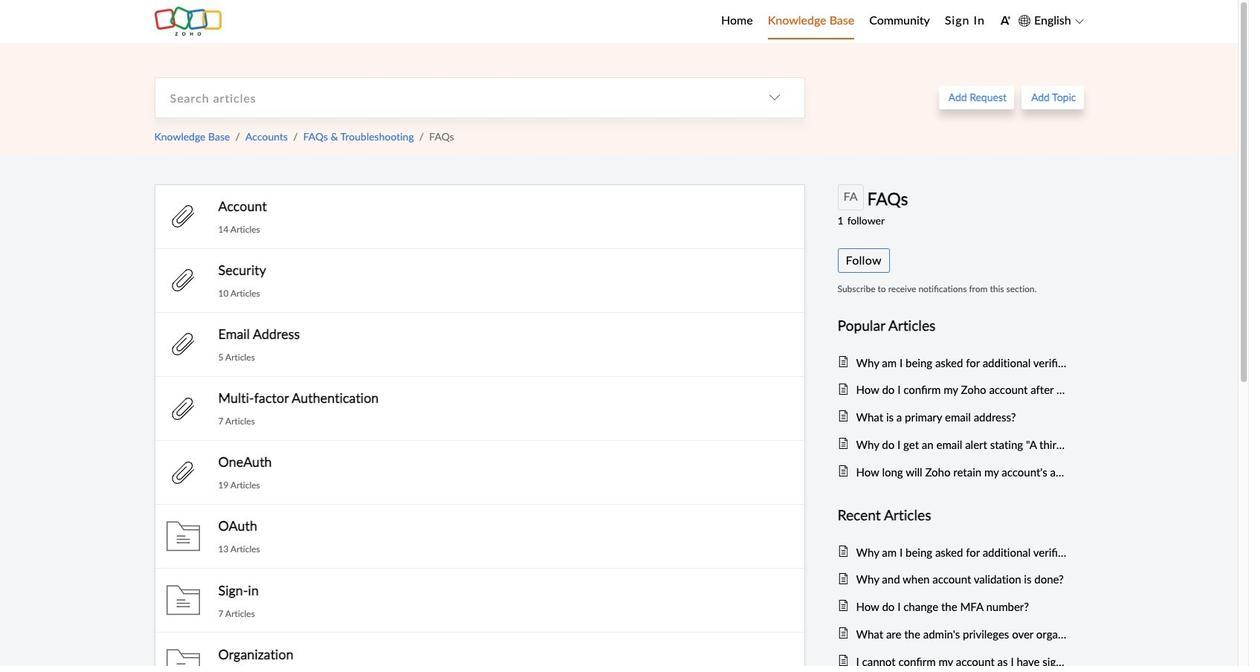 Task type: describe. For each thing, give the bounding box(es) containing it.
choose category element
[[745, 78, 804, 117]]

user preference image
[[1000, 15, 1011, 26]]

choose category image
[[769, 92, 780, 103]]

Search articles field
[[155, 78, 745, 117]]



Task type: locate. For each thing, give the bounding box(es) containing it.
choose languages element
[[1019, 11, 1084, 30]]

user preference element
[[1000, 10, 1011, 33]]



